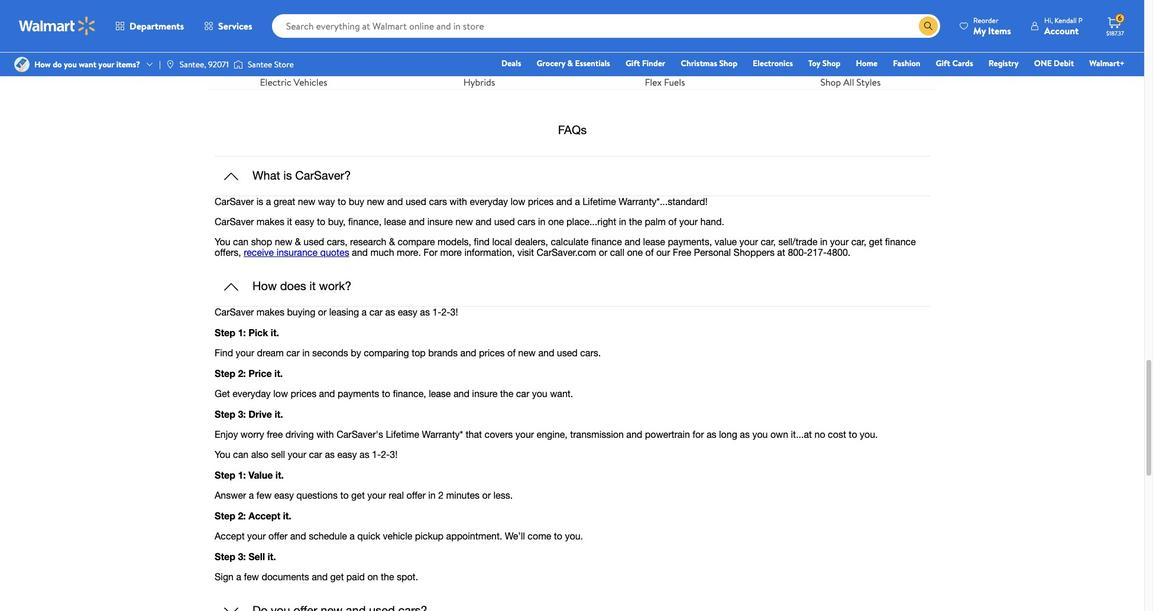 Task type: locate. For each thing, give the bounding box(es) containing it.
 image
[[234, 59, 243, 70], [166, 60, 175, 69]]

flex fuels
[[645, 76, 685, 89]]

shop all styles link
[[765, 0, 937, 90]]

electric
[[260, 76, 292, 89]]

how do you want your items?
[[34, 59, 140, 70]]

gift left cards
[[936, 57, 951, 69]]

electric vehicles
[[260, 76, 327, 89]]

toy
[[809, 57, 821, 69]]

gift finder link
[[620, 57, 671, 70]]

kendall
[[1055, 15, 1077, 25]]

services
[[218, 20, 252, 33]]

0 horizontal spatial  image
[[166, 60, 175, 69]]

styles
[[857, 76, 881, 89]]

shop
[[720, 57, 738, 69], [823, 57, 841, 69], [821, 76, 841, 89]]

1 gift from the left
[[626, 57, 640, 69]]

6 $187.37
[[1107, 13, 1124, 37]]

walmart+
[[1090, 57, 1125, 69]]

santee store
[[248, 59, 294, 70]]

 image right 92071
[[234, 59, 243, 70]]

Search search field
[[272, 14, 941, 38]]

6
[[1118, 13, 1122, 23]]

92071
[[208, 59, 229, 70]]

 image right the |
[[166, 60, 175, 69]]

list
[[201, 0, 944, 90]]

walmart image
[[19, 17, 96, 35]]

walmart+ link
[[1085, 57, 1130, 70]]

gift left 'finder'
[[626, 57, 640, 69]]

reorder
[[974, 15, 999, 25]]

gift inside gift cards link
[[936, 57, 951, 69]]

my
[[974, 24, 986, 37]]

hi, kendall p account
[[1045, 15, 1083, 37]]

0 horizontal spatial gift
[[626, 57, 640, 69]]

electric vehicles link
[[208, 0, 379, 90]]

deals
[[502, 57, 521, 69]]

gift
[[626, 57, 640, 69], [936, 57, 951, 69]]

 image
[[14, 57, 30, 72]]

shop right toy
[[823, 57, 841, 69]]

items
[[989, 24, 1012, 37]]

debit
[[1054, 57, 1074, 69]]

shop inside the christmas shop link
[[720, 57, 738, 69]]

santee,
[[180, 59, 206, 70]]

grocery
[[537, 57, 566, 69]]

christmas
[[681, 57, 718, 69]]

shop right the christmas
[[720, 57, 738, 69]]

1 horizontal spatial  image
[[234, 59, 243, 70]]

shop for toy shop
[[823, 57, 841, 69]]

registry
[[989, 57, 1019, 69]]

gift inside the 'gift finder' link
[[626, 57, 640, 69]]

items?
[[116, 59, 140, 70]]

1 horizontal spatial gift
[[936, 57, 951, 69]]

one debit link
[[1029, 57, 1080, 70]]

Walmart Site-Wide search field
[[272, 14, 941, 38]]

shop left all
[[821, 76, 841, 89]]

 image for santee, 92071
[[166, 60, 175, 69]]

grocery & essentials link
[[531, 57, 616, 70]]

store
[[274, 59, 294, 70]]

you
[[64, 59, 77, 70]]

santee, 92071
[[180, 59, 229, 70]]

gift finder
[[626, 57, 666, 69]]

shop inside toy shop link
[[823, 57, 841, 69]]

2 gift from the left
[[936, 57, 951, 69]]

search icon image
[[924, 21, 934, 31]]

how
[[34, 59, 51, 70]]

shop all styles
[[821, 76, 881, 89]]

one
[[1034, 57, 1052, 69]]



Task type: vqa. For each thing, say whether or not it's contained in the screenshot.
bottommost heart
no



Task type: describe. For each thing, give the bounding box(es) containing it.
christmas shop link
[[676, 57, 743, 70]]

p
[[1079, 15, 1083, 25]]

santee
[[248, 59, 272, 70]]

finder
[[642, 57, 666, 69]]

 image for santee store
[[234, 59, 243, 70]]

$187.37
[[1107, 29, 1124, 37]]

one debit
[[1034, 57, 1074, 69]]

electronics
[[753, 57, 793, 69]]

fuels
[[664, 76, 685, 89]]

departments
[[130, 20, 184, 33]]

christmas shop
[[681, 57, 738, 69]]

toy shop link
[[803, 57, 846, 70]]

want
[[79, 59, 96, 70]]

grocery & essentials
[[537, 57, 610, 69]]

deals link
[[496, 57, 527, 70]]

services button
[[194, 12, 262, 40]]

hi,
[[1045, 15, 1053, 25]]

&
[[568, 57, 573, 69]]

list containing electric vehicles
[[201, 0, 944, 90]]

departments button
[[105, 12, 194, 40]]

reorder my items
[[974, 15, 1012, 37]]

vehicles
[[294, 76, 327, 89]]

all
[[844, 76, 854, 89]]

gift for gift cards
[[936, 57, 951, 69]]

fashion
[[893, 57, 921, 69]]

essentials
[[575, 57, 610, 69]]

gift cards
[[936, 57, 974, 69]]

home link
[[851, 57, 883, 70]]

flex
[[645, 76, 662, 89]]

gift cards link
[[931, 57, 979, 70]]

hybrids
[[464, 76, 495, 89]]

your
[[98, 59, 114, 70]]

shop for christmas shop
[[720, 57, 738, 69]]

fashion link
[[888, 57, 926, 70]]

electronics link
[[748, 57, 799, 70]]

do
[[53, 59, 62, 70]]

gift for gift finder
[[626, 57, 640, 69]]

toy shop
[[809, 57, 841, 69]]

cards
[[953, 57, 974, 69]]

hybrids link
[[394, 0, 565, 90]]

flex fuels link
[[579, 0, 751, 90]]

home
[[856, 57, 878, 69]]

shop inside shop all styles "link"
[[821, 76, 841, 89]]

account
[[1045, 24, 1079, 37]]

|
[[159, 59, 161, 70]]

registry link
[[984, 57, 1024, 70]]



